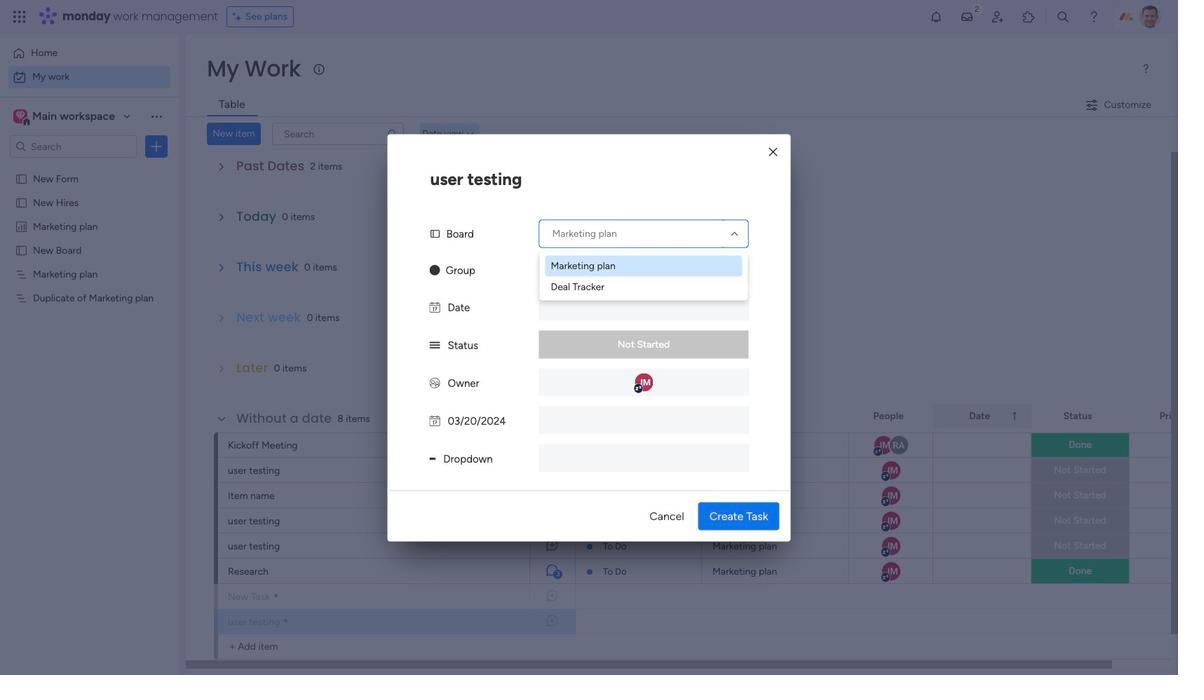 Task type: vqa. For each thing, say whether or not it's contained in the screenshot.
bottommost Basic CRM
no



Task type: locate. For each thing, give the bounding box(es) containing it.
2 vertical spatial option
[[0, 166, 179, 169]]

list box
[[0, 164, 179, 499]]

public dashboard image
[[15, 220, 28, 233]]

2 image
[[971, 1, 984, 16]]

None search field
[[272, 123, 404, 145]]

workspace image
[[13, 109, 27, 124], [16, 109, 25, 124]]

dialog
[[388, 134, 791, 542]]

2 column header from the left
[[702, 405, 850, 429]]

v2 multiple person column image
[[430, 377, 440, 389]]

2 vertical spatial public board image
[[15, 243, 28, 257]]

public board image
[[15, 172, 28, 185], [15, 196, 28, 209], [15, 243, 28, 257]]

help image
[[1087, 10, 1101, 24]]

0 vertical spatial public board image
[[15, 172, 28, 185]]

dapulse date column image
[[430, 415, 440, 427]]

Search in workspace field
[[29, 139, 117, 155]]

1 column header from the left
[[576, 405, 702, 429]]

1 vertical spatial option
[[8, 66, 170, 88]]

1 workspace image from the left
[[13, 109, 27, 124]]

2 public board image from the top
[[15, 196, 28, 209]]

column header
[[576, 405, 702, 429], [702, 405, 850, 429], [934, 405, 1032, 429]]

3 public board image from the top
[[15, 243, 28, 257]]

tab
[[207, 94, 257, 116]]

0 vertical spatial option
[[8, 42, 170, 65]]

option
[[8, 42, 170, 65], [8, 66, 170, 88], [0, 166, 179, 169]]

1 vertical spatial public board image
[[15, 196, 28, 209]]

3 column header from the left
[[934, 405, 1032, 429]]

terry turtle image
[[1139, 6, 1162, 28]]

monday marketplace image
[[1022, 10, 1036, 24]]

sort image
[[1010, 411, 1021, 422]]



Task type: describe. For each thing, give the bounding box(es) containing it.
v2 dropdown column image
[[430, 452, 436, 465]]

workspace selection element
[[13, 108, 117, 126]]

v2 sun image
[[430, 264, 440, 276]]

close image
[[769, 147, 778, 157]]

notifications image
[[930, 10, 944, 24]]

select product image
[[13, 10, 27, 24]]

dapulse date column image
[[430, 301, 440, 314]]

invite members image
[[991, 10, 1005, 24]]

v2 status image
[[430, 339, 440, 351]]

see plans image
[[233, 9, 245, 25]]

search everything image
[[1057, 10, 1071, 24]]

search image
[[387, 128, 398, 140]]

Filter dashboard by text search field
[[272, 123, 404, 145]]

2 workspace image from the left
[[16, 109, 25, 124]]

update feed image
[[960, 10, 974, 24]]

1 public board image from the top
[[15, 172, 28, 185]]



